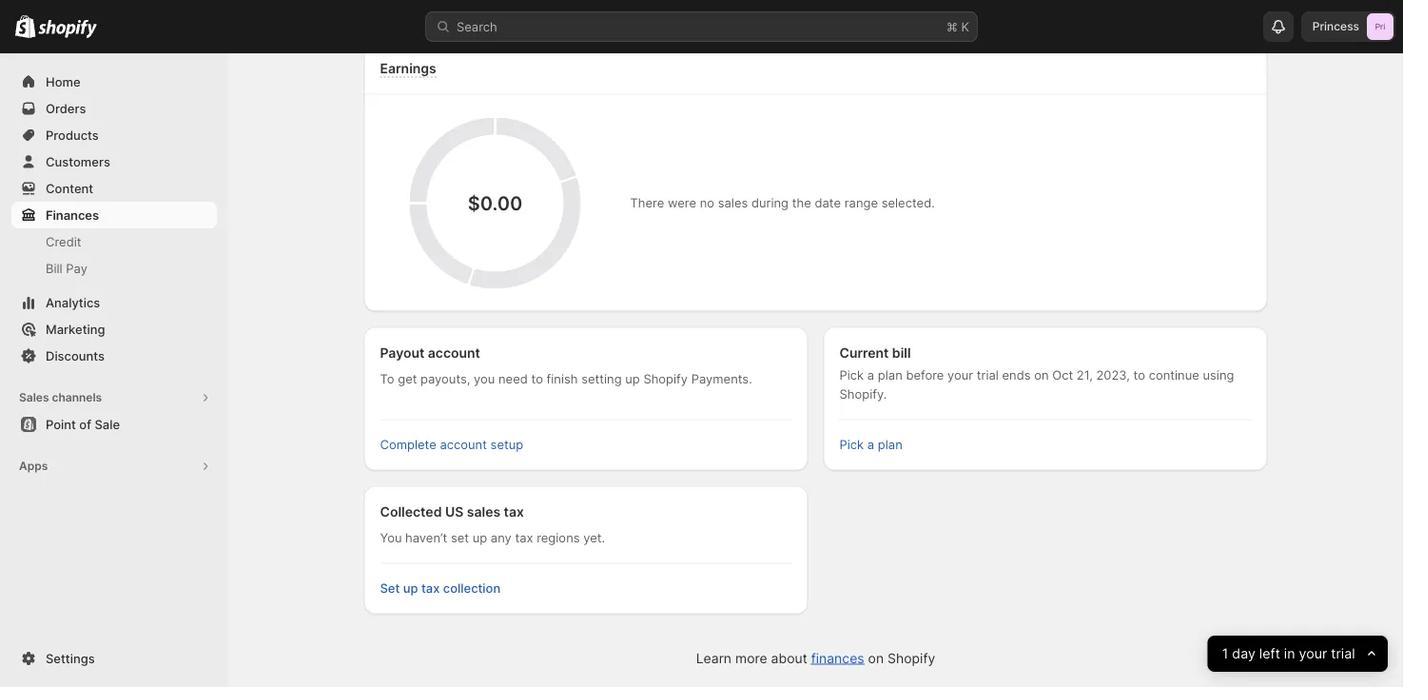 Task type: vqa. For each thing, say whether or not it's contained in the screenshot.
MARKETING link
yes



Task type: describe. For each thing, give the bounding box(es) containing it.
you
[[380, 531, 402, 546]]

payout account
[[380, 345, 481, 361]]

apps button
[[11, 453, 217, 480]]

discounts link
[[11, 343, 217, 369]]

point of sale
[[46, 417, 120, 432]]

0 vertical spatial sales
[[718, 196, 748, 211]]

set
[[451, 531, 469, 546]]

haven't
[[406, 531, 448, 546]]

more
[[736, 651, 768, 667]]

pick inside current bill pick a plan before your trial ends on oct 21, 2023, to continue using shopify.
[[840, 368, 864, 383]]

any
[[491, 531, 512, 546]]

yet.
[[584, 531, 605, 546]]

1 vertical spatial shopify
[[888, 651, 936, 667]]

0 horizontal spatial on
[[869, 651, 884, 667]]

2 plan from the top
[[878, 438, 903, 453]]

⌘ k
[[947, 19, 970, 34]]

you haven't set up any tax regions yet.
[[380, 531, 605, 546]]

selected.
[[882, 196, 935, 211]]

finances
[[812, 651, 865, 667]]

in
[[1285, 646, 1296, 662]]

settings link
[[11, 645, 217, 672]]

before
[[907, 368, 945, 383]]

payments.
[[692, 372, 753, 387]]

breakdown
[[425, 10, 497, 26]]

collected us sales tax
[[380, 504, 524, 520]]

set
[[380, 582, 400, 596]]

complete account setup
[[380, 438, 524, 453]]

sales
[[19, 391, 49, 405]]

payout
[[380, 345, 425, 361]]

complete
[[380, 438, 437, 453]]

there
[[631, 196, 665, 211]]

collected
[[380, 504, 442, 520]]

marketing
[[46, 322, 105, 336]]

finances link
[[11, 202, 217, 228]]

bill pay link
[[11, 255, 217, 282]]

regions
[[537, 531, 580, 546]]

finances for finances breakdown
[[364, 10, 422, 26]]

credit link
[[11, 228, 217, 255]]

shopify.
[[840, 387, 887, 402]]

you
[[474, 372, 495, 387]]

on inside current bill pick a plan before your trial ends on oct 21, 2023, to continue using shopify.
[[1035, 368, 1050, 383]]

current bill pick a plan before your trial ends on oct 21, 2023, to continue using shopify.
[[840, 345, 1235, 402]]

account for payout
[[428, 345, 481, 361]]

⌘
[[947, 19, 958, 34]]

products
[[46, 128, 99, 142]]

content link
[[11, 175, 217, 202]]

earnings
[[380, 60, 437, 77]]

collection
[[443, 582, 501, 596]]

0 vertical spatial shopify
[[644, 372, 688, 387]]

to inside current bill pick a plan before your trial ends on oct 21, 2023, to continue using shopify.
[[1134, 368, 1146, 383]]

learn more about finances on shopify
[[696, 651, 936, 667]]

your inside dropdown button
[[1300, 646, 1328, 662]]

earnings button
[[376, 58, 441, 79]]

get
[[398, 372, 417, 387]]

there were no sales during the date range selected.
[[631, 196, 935, 211]]

$0.00
[[468, 192, 523, 215]]

point
[[46, 417, 76, 432]]

oct
[[1053, 368, 1074, 383]]

1 horizontal spatial up
[[473, 531, 488, 546]]

finish
[[547, 372, 578, 387]]

0 horizontal spatial to
[[532, 372, 543, 387]]

settings
[[46, 651, 95, 666]]

bill
[[893, 345, 912, 361]]

to get payouts, you need to finish setting up shopify payments.
[[380, 372, 753, 387]]

bill
[[46, 261, 63, 276]]

search
[[457, 19, 498, 34]]

sale
[[95, 417, 120, 432]]

to
[[380, 372, 395, 387]]

us
[[445, 504, 464, 520]]

need
[[499, 372, 528, 387]]

sales channels
[[19, 391, 102, 405]]

0 horizontal spatial shopify image
[[15, 15, 35, 38]]

analytics link
[[11, 289, 217, 316]]

using
[[1204, 368, 1235, 383]]

set up tax collection
[[380, 582, 501, 596]]

setting
[[582, 372, 622, 387]]

2 vertical spatial up
[[403, 582, 418, 596]]

analytics
[[46, 295, 100, 310]]

date
[[815, 196, 842, 211]]



Task type: locate. For each thing, give the bounding box(es) containing it.
21,
[[1077, 368, 1093, 383]]

0 horizontal spatial finances
[[46, 208, 99, 222]]

account for complete
[[440, 438, 487, 453]]

finances down "content" at left top
[[46, 208, 99, 222]]

princess image
[[1368, 13, 1394, 40]]

finances up the earnings dropdown button
[[364, 10, 422, 26]]

account left setup
[[440, 438, 487, 453]]

tax right 'set'
[[422, 582, 440, 596]]

2 pick from the top
[[840, 438, 864, 453]]

princess
[[1313, 20, 1360, 33]]

finances for finances
[[46, 208, 99, 222]]

up right 'set'
[[403, 582, 418, 596]]

left
[[1260, 646, 1281, 662]]

customers link
[[11, 148, 217, 175]]

pick down the shopify.
[[840, 438, 864, 453]]

1 vertical spatial on
[[869, 651, 884, 667]]

bill pay
[[46, 261, 88, 276]]

marketing link
[[11, 316, 217, 343]]

credit
[[46, 234, 81, 249]]

2 a from the top
[[868, 438, 875, 453]]

trial inside current bill pick a plan before your trial ends on oct 21, 2023, to continue using shopify.
[[977, 368, 999, 383]]

were
[[668, 196, 697, 211]]

1 vertical spatial trial
[[1332, 646, 1356, 662]]

pay
[[66, 261, 88, 276]]

on right "finances"
[[869, 651, 884, 667]]

0 horizontal spatial sales
[[467, 504, 501, 520]]

0 vertical spatial account
[[428, 345, 481, 361]]

home
[[46, 74, 81, 89]]

continue
[[1149, 368, 1200, 383]]

0 vertical spatial a
[[868, 368, 875, 383]]

1 horizontal spatial finances
[[364, 10, 422, 26]]

2023,
[[1097, 368, 1131, 383]]

up right set
[[473, 531, 488, 546]]

payouts,
[[421, 372, 471, 387]]

0 vertical spatial on
[[1035, 368, 1050, 383]]

0 vertical spatial trial
[[977, 368, 999, 383]]

ends
[[1003, 368, 1031, 383]]

account
[[428, 345, 481, 361], [440, 438, 487, 453]]

1 pick from the top
[[840, 368, 864, 383]]

1 horizontal spatial to
[[1134, 368, 1146, 383]]

pick a plan
[[840, 438, 903, 453]]

a inside current bill pick a plan before your trial ends on oct 21, 2023, to continue using shopify.
[[868, 368, 875, 383]]

1 horizontal spatial your
[[1300, 646, 1328, 662]]

a up the shopify.
[[868, 368, 875, 383]]

about
[[772, 651, 808, 667]]

to right 2023,
[[1134, 368, 1146, 383]]

tax up any
[[504, 504, 524, 520]]

0 vertical spatial your
[[948, 368, 974, 383]]

1 day left in your trial
[[1223, 646, 1356, 662]]

1 horizontal spatial trial
[[1332, 646, 1356, 662]]

sales up you haven't set up any tax regions yet.
[[467, 504, 501, 520]]

set up tax collection link
[[380, 582, 501, 596]]

trial left ends
[[977, 368, 999, 383]]

content
[[46, 181, 93, 196]]

2 vertical spatial tax
[[422, 582, 440, 596]]

orders
[[46, 101, 86, 116]]

a
[[868, 368, 875, 383], [868, 438, 875, 453]]

1 vertical spatial account
[[440, 438, 487, 453]]

k
[[962, 19, 970, 34]]

trial right in
[[1332, 646, 1356, 662]]

0 vertical spatial up
[[626, 372, 640, 387]]

complete account setup link
[[380, 438, 524, 453]]

0 vertical spatial pick
[[840, 368, 864, 383]]

the
[[793, 196, 812, 211]]

1 vertical spatial sales
[[467, 504, 501, 520]]

trial inside dropdown button
[[1332, 646, 1356, 662]]

1 vertical spatial up
[[473, 531, 488, 546]]

pick
[[840, 368, 864, 383], [840, 438, 864, 453]]

finances link
[[812, 651, 865, 667]]

1 horizontal spatial shopify image
[[38, 19, 97, 39]]

pick up the shopify.
[[840, 368, 864, 383]]

shopify
[[644, 372, 688, 387], [888, 651, 936, 667]]

setup
[[491, 438, 524, 453]]

on left oct
[[1035, 368, 1050, 383]]

customers
[[46, 154, 110, 169]]

sales right no
[[718, 196, 748, 211]]

to right need
[[532, 372, 543, 387]]

of
[[79, 417, 91, 432]]

current
[[840, 345, 889, 361]]

products link
[[11, 122, 217, 148]]

1 a from the top
[[868, 368, 875, 383]]

your right 'before'
[[948, 368, 974, 383]]

orders link
[[11, 95, 217, 122]]

plan inside current bill pick a plan before your trial ends on oct 21, 2023, to continue using shopify.
[[878, 368, 903, 383]]

range
[[845, 196, 879, 211]]

0 vertical spatial plan
[[878, 368, 903, 383]]

up right setting
[[626, 372, 640, 387]]

to
[[1134, 368, 1146, 383], [532, 372, 543, 387]]

0 horizontal spatial shopify
[[644, 372, 688, 387]]

1 vertical spatial tax
[[515, 531, 534, 546]]

account up payouts,
[[428, 345, 481, 361]]

pick a plan link
[[840, 438, 903, 453]]

1 vertical spatial finances
[[46, 208, 99, 222]]

channels
[[52, 391, 102, 405]]

0 horizontal spatial up
[[403, 582, 418, 596]]

1 horizontal spatial on
[[1035, 368, 1050, 383]]

point of sale button
[[0, 411, 228, 438]]

your right in
[[1300, 646, 1328, 662]]

plan down bill
[[878, 368, 903, 383]]

tax right any
[[515, 531, 534, 546]]

finances breakdown
[[364, 10, 497, 26]]

shopify right finances link
[[888, 651, 936, 667]]

on
[[1035, 368, 1050, 383], [869, 651, 884, 667]]

1 horizontal spatial shopify
[[888, 651, 936, 667]]

discounts
[[46, 348, 105, 363]]

2 horizontal spatial up
[[626, 372, 640, 387]]

shopify left payments.
[[644, 372, 688, 387]]

1
[[1223, 646, 1229, 662]]

learn
[[696, 651, 732, 667]]

a down the shopify.
[[868, 438, 875, 453]]

0 vertical spatial finances
[[364, 10, 422, 26]]

0 vertical spatial tax
[[504, 504, 524, 520]]

0 horizontal spatial trial
[[977, 368, 999, 383]]

1 vertical spatial a
[[868, 438, 875, 453]]

no
[[700, 196, 715, 211]]

1 vertical spatial your
[[1300, 646, 1328, 662]]

your
[[948, 368, 974, 383], [1300, 646, 1328, 662]]

point of sale link
[[11, 411, 217, 438]]

plan
[[878, 368, 903, 383], [878, 438, 903, 453]]

plan down the shopify.
[[878, 438, 903, 453]]

your inside current bill pick a plan before your trial ends on oct 21, 2023, to continue using shopify.
[[948, 368, 974, 383]]

1 horizontal spatial sales
[[718, 196, 748, 211]]

1 vertical spatial pick
[[840, 438, 864, 453]]

during
[[752, 196, 789, 211]]

shopify image
[[15, 15, 35, 38], [38, 19, 97, 39]]

0 horizontal spatial your
[[948, 368, 974, 383]]

1 day left in your trial button
[[1209, 636, 1389, 672]]

1 plan from the top
[[878, 368, 903, 383]]

1 vertical spatial plan
[[878, 438, 903, 453]]

sales channels button
[[11, 385, 217, 411]]

trial
[[977, 368, 999, 383], [1332, 646, 1356, 662]]

home link
[[11, 69, 217, 95]]

day
[[1233, 646, 1256, 662]]



